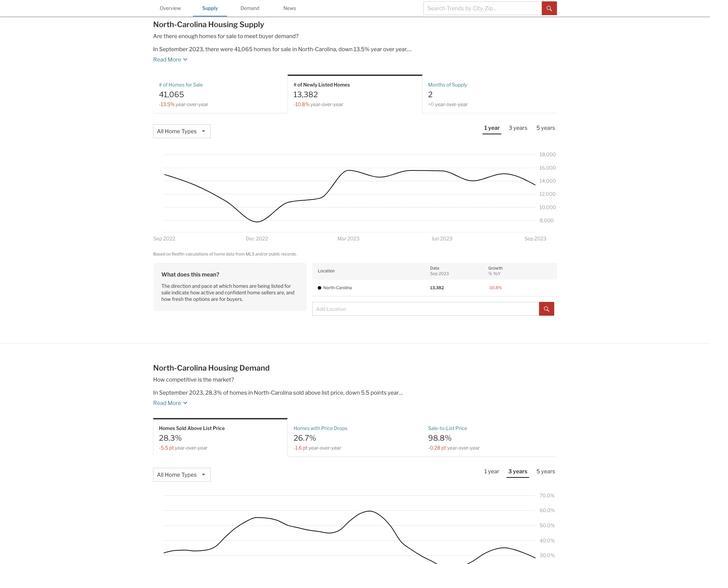 Task type: describe. For each thing, give the bounding box(es) containing it.
yoy
[[494, 271, 501, 276]]

read more for 28.3%
[[153, 400, 181, 406]]

sold
[[294, 389, 304, 396]]

the inside the direction and pace at which homes are being listed for sale indicate how active and confident home sellers are, and how fresh the options are for buyers.
[[185, 296, 192, 302]]

5 years button for 2
[[535, 124, 558, 134]]

all for 41,065
[[157, 128, 164, 135]]

all home types for 28.3%
[[157, 472, 197, 478]]

1 horizontal spatial 5.5
[[361, 389, 370, 396]]

home for 28.3%
[[165, 472, 180, 478]]

year inside homes sold above list price 28.3% -5.5 pt year-over-year
[[198, 445, 208, 451]]

news link
[[273, 0, 307, 16]]

market?
[[213, 376, 234, 383]]

pt for 26.7%
[[303, 445, 308, 451]]

carolina for north-carolina housing supply
[[177, 20, 207, 29]]

0 vertical spatial down
[[339, 46, 353, 52]]

1 vertical spatial the
[[203, 376, 212, 383]]

sale inside the direction and pace at which homes are being listed for sale indicate how active and confident home sellers are, and how fresh the options are for buyers.
[[162, 290, 171, 295]]

active
[[201, 290, 215, 295]]

mls
[[246, 252, 255, 257]]

year.
[[396, 46, 408, 52]]

of down market? at the bottom left of page
[[223, 389, 229, 396]]

0 vertical spatial home
[[214, 252, 225, 257]]

homes down north-carolina housing supply in the top of the page
[[199, 33, 217, 39]]

5 years for 2
[[537, 125, 556, 131]]

3 years for 2
[[509, 125, 528, 131]]

homes down buyer
[[254, 46, 271, 52]]

2023, for 28.3%
[[189, 389, 204, 396]]

september for north-carolina housing supply
[[159, 46, 188, 52]]

housing for demand
[[209, 364, 238, 373]]

at
[[214, 283, 218, 289]]

1 horizontal spatial 10.8%
[[491, 285, 503, 290]]

growth
[[489, 265, 503, 271]]

months of supply 2 +0 year-over-year
[[429, 82, 468, 107]]

public
[[269, 252, 281, 257]]

pt inside homes sold above list price 28.3% -5.5 pt year-over-year
[[169, 445, 174, 451]]

sep
[[431, 271, 438, 276]]

# of homes for sale 41,065 -13.5% year-over-year
[[159, 82, 209, 107]]

year inside months of supply 2 +0 year-over-year
[[459, 101, 468, 107]]

98.8%
[[429, 434, 452, 442]]

how competitive is the market?
[[153, 376, 234, 383]]

0 vertical spatial in
[[293, 46, 297, 52]]

were
[[220, 46, 233, 52]]

on
[[166, 252, 171, 257]]

what does this mean?
[[162, 271, 220, 278]]

location
[[318, 268, 335, 273]]

from
[[236, 252, 245, 257]]

over- for 13,382
[[322, 101, 334, 107]]

homes inside homes sold above list price 28.3% -5.5 pt year-over-year
[[159, 425, 175, 431]]

north-carolina
[[324, 285, 352, 290]]

year- for 26.7%
[[309, 445, 320, 451]]

of for 2
[[447, 82, 451, 87]]

read more link for 26.7%
[[153, 397, 436, 407]]

# for 13,382
[[294, 82, 297, 87]]

are
[[153, 33, 163, 39]]

months
[[429, 82, 446, 87]]

supply link
[[193, 0, 228, 16]]

# of newly listed homes 13,382 -10.8% year-over-year
[[294, 82, 350, 107]]

26.7%
[[294, 434, 316, 442]]

sold
[[176, 425, 187, 431]]

data sep 2023
[[431, 265, 449, 276]]

2
[[429, 90, 433, 99]]

the
[[162, 283, 170, 289]]

data
[[431, 265, 440, 271]]

buyers.
[[227, 296, 243, 302]]

competitive
[[166, 376, 197, 383]]

1 horizontal spatial 28.3%
[[206, 389, 222, 396]]

homes inside '# of homes for sale 41,065 -13.5% year-over-year'
[[169, 82, 185, 87]]

3 years button for price
[[507, 468, 530, 478]]

sale
[[193, 82, 203, 87]]

buyer
[[259, 33, 274, 39]]

sale-
[[429, 425, 440, 431]]

of right calculations
[[209, 252, 213, 257]]

to
[[238, 33, 243, 39]]

pace
[[202, 283, 213, 289]]

more for 41,065
[[168, 56, 181, 63]]

homes sold above list price 28.3% -5.5 pt year-over-year
[[159, 425, 225, 451]]

year- for 13,382
[[311, 101, 322, 107]]

1 year button for +0
[[483, 124, 502, 134]]

with
[[311, 425, 321, 431]]

growth % yoy
[[489, 265, 503, 276]]

being
[[258, 283, 270, 289]]

0 vertical spatial sale
[[226, 33, 237, 39]]

%
[[489, 271, 493, 276]]

for inside '# of homes for sale 41,065 -13.5% year-over-year'
[[186, 82, 192, 87]]

- inside sale-to-list price 98.8% -0.28 pt year-over-year
[[429, 445, 430, 451]]

Add Location search field
[[313, 302, 540, 316]]

2023, for 41,065
[[189, 46, 204, 52]]

0.28
[[430, 445, 441, 451]]

… for 2
[[408, 46, 412, 52]]

demand link
[[233, 0, 267, 16]]

0 horizontal spatial and
[[192, 283, 201, 289]]

0 vertical spatial there
[[164, 33, 177, 39]]

are there enough homes for sale to meet buyer demand?
[[153, 33, 299, 39]]

north- for north-carolina housing demand
[[153, 364, 177, 373]]

1 horizontal spatial supply
[[240, 20, 265, 29]]

13,382 inside "# of newly listed homes 13,382 -10.8% year-over-year"
[[294, 90, 318, 99]]

homes inside "# of newly listed homes 13,382 -10.8% year-over-year"
[[334, 82, 350, 87]]

for up are,
[[285, 283, 291, 289]]

direction
[[171, 283, 191, 289]]

10.8% inside "# of newly listed homes 13,382 -10.8% year-over-year"
[[296, 101, 310, 107]]

5.5 inside homes sold above list price 28.3% -5.5 pt year-over-year
[[161, 445, 168, 451]]

for left buyers.
[[220, 296, 226, 302]]

1 vertical spatial demand
[[240, 364, 270, 373]]

confident
[[225, 290, 247, 295]]

1 year for +0
[[485, 125, 500, 131]]

1 horizontal spatial there
[[206, 46, 219, 52]]

13.5% inside '# of homes for sale 41,065 -13.5% year-over-year'
[[161, 101, 175, 107]]

0 horizontal spatial in
[[249, 389, 253, 396]]

41,065 for -
[[159, 90, 184, 99]]

5 for 2
[[537, 125, 541, 131]]

enough
[[179, 33, 198, 39]]

more for 28.3%
[[168, 400, 181, 406]]

2023
[[439, 271, 449, 276]]

price inside sale-to-list price 98.8% -0.28 pt year-over-year
[[456, 425, 468, 431]]

1 year for 98.8%
[[485, 468, 500, 475]]

does
[[177, 271, 190, 278]]

types for 28.3%
[[182, 472, 197, 478]]

over- inside months of supply 2 +0 year-over-year
[[447, 101, 459, 107]]

the direction and pace at which homes are being listed for sale indicate how active and confident home sellers are, and how fresh the options are for buyers.
[[162, 283, 295, 302]]

indicate
[[172, 290, 189, 295]]

1 for +0
[[485, 125, 488, 131]]

1 year button for 98.8%
[[483, 468, 502, 477]]

september for north-carolina housing demand
[[159, 389, 188, 396]]

year inside "# of newly listed homes 13,382 -10.8% year-over-year"
[[334, 101, 344, 107]]

- inside the homes with price drops 26.7% -1.6 pt year-over-year
[[294, 445, 296, 451]]

which
[[219, 283, 232, 289]]

2 horizontal spatial sale
[[281, 46, 291, 52]]

north-carolina housing demand
[[153, 364, 270, 373]]

listed
[[271, 283, 284, 289]]

supply inside months of supply 2 +0 year-over-year
[[453, 82, 468, 87]]

1 for 98.8%
[[485, 468, 487, 475]]

based on redfin calculations of home data from mls and/or public records.
[[153, 252, 297, 257]]

meet
[[245, 33, 258, 39]]

demand?
[[275, 33, 299, 39]]

1 vertical spatial down
[[346, 389, 360, 396]]

year- inside homes sold above list price 28.3% -5.5 pt year-over-year
[[175, 445, 186, 451]]



Task type: locate. For each thing, give the bounding box(es) containing it.
sale
[[226, 33, 237, 39], [281, 46, 291, 52], [162, 290, 171, 295]]

pt inside sale-to-list price 98.8% -0.28 pt year-over-year
[[442, 445, 447, 451]]

0 vertical spatial read
[[153, 56, 167, 63]]

1 all from the top
[[157, 128, 164, 135]]

pt for 98.8%
[[442, 445, 447, 451]]

homes inside the homes with price drops 26.7% -1.6 pt year-over-year
[[294, 425, 310, 431]]

0 vertical spatial 5
[[537, 125, 541, 131]]

13.5%
[[354, 46, 370, 52], [161, 101, 175, 107]]

0 horizontal spatial 5.5
[[161, 445, 168, 451]]

homes left sale
[[169, 82, 185, 87]]

types
[[182, 128, 197, 135], [182, 472, 197, 478]]

1 in from the top
[[153, 46, 158, 52]]

1 horizontal spatial pt
[[303, 445, 308, 451]]

submit search image for search trends by city, zip... search box
[[547, 6, 553, 11]]

2 horizontal spatial pt
[[442, 445, 447, 451]]

+0
[[429, 101, 435, 107]]

over- right +0
[[447, 101, 459, 107]]

# inside '# of homes for sale 41,065 -13.5% year-over-year'
[[159, 82, 162, 87]]

supply up north-carolina housing supply in the top of the page
[[202, 5, 218, 11]]

0 horizontal spatial 10.8%
[[296, 101, 310, 107]]

overview link
[[153, 0, 188, 16]]

2 2023, from the top
[[189, 389, 204, 396]]

1 vertical spatial read more link
[[153, 397, 436, 407]]

3 price from the left
[[456, 425, 468, 431]]

- inside homes sold above list price 28.3% -5.5 pt year-over-year
[[159, 445, 161, 451]]

housing up are there enough homes for sale to meet buyer demand?
[[209, 20, 238, 29]]

2 types from the top
[[182, 472, 197, 478]]

2 1 year button from the top
[[483, 468, 502, 477]]

1 horizontal spatial sale
[[226, 33, 237, 39]]

homes inside the direction and pace at which homes are being listed for sale indicate how active and confident home sellers are, and how fresh the options are for buyers.
[[233, 283, 249, 289]]

1 horizontal spatial 41,065
[[234, 46, 253, 52]]

0 vertical spatial 5.5
[[361, 389, 370, 396]]

over- down with
[[320, 445, 332, 451]]

options
[[193, 296, 210, 302]]

3 for price
[[509, 468, 512, 475]]

1 read more link from the top
[[153, 53, 436, 63]]

0 vertical spatial how
[[191, 290, 200, 295]]

calculations
[[186, 252, 209, 257]]

0 horizontal spatial 28.3%
[[159, 434, 182, 442]]

pt inside the homes with price drops 26.7% -1.6 pt year-over-year
[[303, 445, 308, 451]]

Search Trends by City, Zip... search field
[[424, 1, 542, 15]]

- inside "# of newly listed homes 13,382 -10.8% year-over-year"
[[294, 101, 296, 107]]

is
[[198, 376, 202, 383]]

over- inside "# of newly listed homes 13,382 -10.8% year-over-year"
[[322, 101, 334, 107]]

1 vertical spatial submit search image
[[544, 306, 550, 312]]

down right carolina,
[[339, 46, 353, 52]]

2 5 years from the top
[[537, 468, 556, 475]]

in september 2023, 28.3% of homes in north-carolina sold above list price, down 5.5 points year …
[[153, 389, 404, 396]]

year- for 41,065
[[176, 101, 187, 107]]

1 horizontal spatial home
[[248, 290, 260, 295]]

over- right 0.28
[[459, 445, 471, 451]]

0 horizontal spatial sale
[[162, 290, 171, 295]]

over- down sale
[[187, 101, 199, 107]]

2 list from the left
[[447, 425, 455, 431]]

carolina for north-carolina
[[336, 285, 352, 290]]

price right to-
[[456, 425, 468, 431]]

read more
[[153, 56, 181, 63], [153, 400, 181, 406]]

1 vertical spatial supply
[[240, 20, 265, 29]]

records.
[[282, 252, 297, 257]]

2 read more from the top
[[153, 400, 181, 406]]

2 5 years button from the top
[[535, 468, 558, 477]]

2 all home types from the top
[[157, 472, 197, 478]]

0 vertical spatial all home types
[[157, 128, 197, 135]]

carolina,
[[315, 46, 338, 52]]

sale left the to
[[226, 33, 237, 39]]

how up options on the left
[[191, 290, 200, 295]]

over- inside homes sold above list price 28.3% -5.5 pt year-over-year
[[186, 445, 198, 451]]

mean?
[[202, 271, 220, 278]]

north-carolina housing supply
[[153, 20, 265, 29]]

housing up market? at the bottom left of page
[[209, 364, 238, 373]]

list right 'above'
[[203, 425, 212, 431]]

1 vertical spatial 1
[[485, 468, 487, 475]]

supply
[[202, 5, 218, 11], [240, 20, 265, 29], [453, 82, 468, 87]]

and left pace
[[192, 283, 201, 289]]

of
[[163, 82, 168, 87], [298, 82, 303, 87], [447, 82, 451, 87], [209, 252, 213, 257], [223, 389, 229, 396]]

5.5
[[361, 389, 370, 396], [161, 445, 168, 451]]

home down being
[[248, 290, 260, 295]]

over-
[[187, 101, 199, 107], [322, 101, 334, 107], [447, 101, 459, 107], [186, 445, 198, 451], [320, 445, 332, 451], [459, 445, 471, 451]]

are down active
[[211, 296, 218, 302]]

price inside homes sold above list price 28.3% -5.5 pt year-over-year
[[213, 425, 225, 431]]

1 vertical spatial in
[[249, 389, 253, 396]]

0 vertical spatial 13.5%
[[354, 46, 370, 52]]

homes up confident
[[233, 283, 249, 289]]

2 all from the top
[[157, 472, 164, 478]]

1 5 from the top
[[537, 125, 541, 131]]

year
[[371, 46, 382, 52], [199, 101, 209, 107], [334, 101, 344, 107], [459, 101, 468, 107], [489, 125, 500, 131], [388, 389, 399, 396], [198, 445, 208, 451], [332, 445, 342, 451], [471, 445, 480, 451], [489, 468, 500, 475]]

0 vertical spatial 1 year button
[[483, 124, 502, 134]]

1 horizontal spatial 13.5%
[[354, 46, 370, 52]]

2 more from the top
[[168, 400, 181, 406]]

1 vertical spatial home
[[248, 290, 260, 295]]

demand
[[241, 5, 260, 11], [240, 364, 270, 373]]

1 vertical spatial …
[[399, 389, 404, 396]]

there
[[164, 33, 177, 39], [206, 46, 219, 52]]

3 pt from the left
[[442, 445, 447, 451]]

0 horizontal spatial how
[[162, 296, 171, 302]]

2023, down enough
[[189, 46, 204, 52]]

for down buyer
[[273, 46, 280, 52]]

0 horizontal spatial #
[[159, 82, 162, 87]]

10.8% down newly
[[296, 101, 310, 107]]

1 vertical spatial home
[[165, 472, 180, 478]]

sellers
[[262, 290, 276, 295]]

2 # from the left
[[294, 82, 297, 87]]

above
[[305, 389, 321, 396]]

overview
[[160, 5, 181, 11]]

3 for 2
[[509, 125, 513, 131]]

1 vertical spatial 28.3%
[[159, 434, 182, 442]]

this
[[191, 271, 201, 278]]

1 types from the top
[[182, 128, 197, 135]]

september down competitive
[[159, 389, 188, 396]]

0 horizontal spatial are
[[211, 296, 218, 302]]

read more down are
[[153, 56, 181, 63]]

year- inside the homes with price drops 26.7% -1.6 pt year-over-year
[[309, 445, 320, 451]]

year inside '# of homes for sale 41,065 -13.5% year-over-year'
[[199, 101, 209, 107]]

of left sale
[[163, 82, 168, 87]]

in for north-carolina housing demand
[[153, 389, 158, 396]]

0 vertical spatial submit search image
[[547, 6, 553, 11]]

28.3% down market? at the bottom left of page
[[206, 389, 222, 396]]

for
[[218, 33, 225, 39], [273, 46, 280, 52], [186, 82, 192, 87], [285, 283, 291, 289], [220, 296, 226, 302]]

homes left 'sold'
[[159, 425, 175, 431]]

5
[[537, 125, 541, 131], [537, 468, 541, 475]]

1 list from the left
[[203, 425, 212, 431]]

the right is
[[203, 376, 212, 383]]

price,
[[331, 389, 345, 396]]

for up were
[[218, 33, 225, 39]]

41,065
[[234, 46, 253, 52], [159, 90, 184, 99]]

10.8% down yoy
[[491, 285, 503, 290]]

- inside '# of homes for sale 41,065 -13.5% year-over-year'
[[159, 101, 161, 107]]

of inside "# of newly listed homes 13,382 -10.8% year-over-year"
[[298, 82, 303, 87]]

2 housing from the top
[[209, 364, 238, 373]]

0 horizontal spatial 13,382
[[294, 90, 318, 99]]

redfin
[[172, 252, 185, 257]]

based
[[153, 252, 165, 257]]

5 years for price
[[537, 468, 556, 475]]

and down at
[[216, 290, 224, 295]]

of inside months of supply 2 +0 year-over-year
[[447, 82, 451, 87]]

1 pt from the left
[[169, 445, 174, 451]]

north- for north-carolina
[[324, 285, 336, 290]]

homes with price drops 26.7% -1.6 pt year-over-year
[[294, 425, 348, 451]]

1 # from the left
[[159, 82, 162, 87]]

1 1 from the top
[[485, 125, 488, 131]]

3 years button for 2
[[508, 124, 530, 134]]

1 more from the top
[[168, 56, 181, 63]]

0 vertical spatial 28.3%
[[206, 389, 222, 396]]

3
[[509, 125, 513, 131], [509, 468, 512, 475]]

housing for supply
[[209, 20, 238, 29]]

year- inside "# of newly listed homes 13,382 -10.8% year-over-year"
[[311, 101, 322, 107]]

carolina for north-carolina housing demand
[[177, 364, 207, 373]]

1 vertical spatial 13,382
[[431, 285, 445, 290]]

read more link
[[153, 53, 436, 63], [153, 397, 436, 407]]

1 vertical spatial 3 years
[[509, 468, 528, 475]]

types for 41,065
[[182, 128, 197, 135]]

to-
[[440, 425, 447, 431]]

1 read more from the top
[[153, 56, 181, 63]]

1 vertical spatial 5.5
[[161, 445, 168, 451]]

demand inside demand link
[[241, 5, 260, 11]]

over
[[384, 46, 395, 52]]

demand up "meet"
[[241, 5, 260, 11]]

over- inside sale-to-list price 98.8% -0.28 pt year-over-year
[[459, 445, 471, 451]]

1 home from the top
[[165, 128, 180, 135]]

in september 2023, there were 41,065 homes for sale in north-carolina, down 13.5% year over year. …
[[153, 46, 412, 52]]

41,065 for homes
[[234, 46, 253, 52]]

over- for 26.7%
[[320, 445, 332, 451]]

13,382 down newly
[[294, 90, 318, 99]]

0 horizontal spatial list
[[203, 425, 212, 431]]

read more link down sold in the left bottom of the page
[[153, 397, 436, 407]]

… for 98.8%
[[399, 389, 404, 396]]

in
[[153, 46, 158, 52], [153, 389, 158, 396]]

home for 41,065
[[165, 128, 180, 135]]

over- down 'above'
[[186, 445, 198, 451]]

what
[[162, 271, 176, 278]]

over- inside the homes with price drops 26.7% -1.6 pt year-over-year
[[320, 445, 332, 451]]

are,
[[277, 290, 285, 295]]

list
[[203, 425, 212, 431], [447, 425, 455, 431]]

1 vertical spatial housing
[[209, 364, 238, 373]]

# inside "# of newly listed homes 13,382 -10.8% year-over-year"
[[294, 82, 297, 87]]

0 vertical spatial 41,065
[[234, 46, 253, 52]]

down
[[339, 46, 353, 52], [346, 389, 360, 396]]

and
[[192, 283, 201, 289], [216, 290, 224, 295], [286, 290, 295, 295]]

2 read more link from the top
[[153, 397, 436, 407]]

2 1 year from the top
[[485, 468, 500, 475]]

homes right the listed at the left of the page
[[334, 82, 350, 87]]

year- inside sale-to-list price 98.8% -0.28 pt year-over-year
[[448, 445, 459, 451]]

1 vertical spatial types
[[182, 472, 197, 478]]

10.8%
[[296, 101, 310, 107], [491, 285, 503, 290]]

2 vertical spatial supply
[[453, 82, 468, 87]]

1 vertical spatial 2023,
[[189, 389, 204, 396]]

newly
[[304, 82, 318, 87]]

0 vertical spatial 3 years button
[[508, 124, 530, 134]]

how
[[153, 376, 165, 383]]

homes
[[199, 33, 217, 39], [254, 46, 271, 52], [233, 283, 249, 289], [230, 389, 247, 396]]

5 for price
[[537, 468, 541, 475]]

sale down demand?
[[281, 46, 291, 52]]

over- inside '# of homes for sale 41,065 -13.5% year-over-year'
[[187, 101, 199, 107]]

data
[[226, 252, 235, 257]]

news
[[284, 5, 296, 11]]

5 years
[[537, 125, 556, 131], [537, 468, 556, 475]]

0 vertical spatial home
[[165, 128, 180, 135]]

read for 28.3%
[[153, 400, 167, 406]]

2 september from the top
[[159, 389, 188, 396]]

0 horizontal spatial supply
[[202, 5, 218, 11]]

and right are,
[[286, 290, 295, 295]]

there left were
[[206, 46, 219, 52]]

of for 41,065
[[163, 82, 168, 87]]

1 vertical spatial 41,065
[[159, 90, 184, 99]]

5 years button for price
[[535, 468, 558, 477]]

listed
[[319, 82, 333, 87]]

price right with
[[322, 425, 333, 431]]

year- inside '# of homes for sale 41,065 -13.5% year-over-year'
[[176, 101, 187, 107]]

of right months
[[447, 82, 451, 87]]

homes down market? at the bottom left of page
[[230, 389, 247, 396]]

1 1 year from the top
[[485, 125, 500, 131]]

1 2023, from the top
[[189, 46, 204, 52]]

in
[[293, 46, 297, 52], [249, 389, 253, 396]]

0 horizontal spatial 41,065
[[159, 90, 184, 99]]

list
[[322, 389, 330, 396]]

of left newly
[[298, 82, 303, 87]]

1.6
[[296, 445, 302, 451]]

0 horizontal spatial there
[[164, 33, 177, 39]]

in down are
[[153, 46, 158, 52]]

1 vertical spatial 1 year button
[[483, 468, 502, 477]]

2 pt from the left
[[303, 445, 308, 451]]

2 in from the top
[[153, 389, 158, 396]]

0 vertical spatial 3
[[509, 125, 513, 131]]

sale down the
[[162, 290, 171, 295]]

3 years for price
[[509, 468, 528, 475]]

1 vertical spatial in
[[153, 389, 158, 396]]

1 5 years button from the top
[[535, 124, 558, 134]]

1 vertical spatial september
[[159, 389, 188, 396]]

1 vertical spatial 5
[[537, 468, 541, 475]]

… right points
[[399, 389, 404, 396]]

north-
[[153, 20, 177, 29], [298, 46, 315, 52], [324, 285, 336, 290], [153, 364, 177, 373], [254, 389, 271, 396]]

above
[[188, 425, 202, 431]]

0 vertical spatial types
[[182, 128, 197, 135]]

0 vertical spatial 1 year
[[485, 125, 500, 131]]

0 horizontal spatial …
[[399, 389, 404, 396]]

are left being
[[250, 283, 257, 289]]

0 vertical spatial supply
[[202, 5, 218, 11]]

1 vertical spatial how
[[162, 296, 171, 302]]

1 5 years from the top
[[537, 125, 556, 131]]

2 horizontal spatial and
[[286, 290, 295, 295]]

1 vertical spatial read more
[[153, 400, 181, 406]]

the down indicate
[[185, 296, 192, 302]]

and/or
[[256, 252, 268, 257]]

all
[[157, 128, 164, 135], [157, 472, 164, 478]]

2 home from the top
[[165, 472, 180, 478]]

2 5 from the top
[[537, 468, 541, 475]]

over- for 98.8%
[[459, 445, 471, 451]]

year inside the homes with price drops 26.7% -1.6 pt year-over-year
[[332, 445, 342, 451]]

1 vertical spatial 5 years
[[537, 468, 556, 475]]

0 vertical spatial in
[[153, 46, 158, 52]]

of inside '# of homes for sale 41,065 -13.5% year-over-year'
[[163, 82, 168, 87]]

0 vertical spatial are
[[250, 283, 257, 289]]

2 read from the top
[[153, 400, 167, 406]]

0 vertical spatial 5 years button
[[535, 124, 558, 134]]

list up 98.8%
[[447, 425, 455, 431]]

1 horizontal spatial price
[[322, 425, 333, 431]]

how left fresh
[[162, 296, 171, 302]]

1 price from the left
[[213, 425, 225, 431]]

submit search image
[[547, 6, 553, 11], [544, 306, 550, 312]]

price right 'above'
[[213, 425, 225, 431]]

0 horizontal spatial pt
[[169, 445, 174, 451]]

in for north-carolina housing supply
[[153, 46, 158, 52]]

drops
[[334, 425, 348, 431]]

of for 13,382
[[298, 82, 303, 87]]

3 years
[[509, 125, 528, 131], [509, 468, 528, 475]]

0 vertical spatial more
[[168, 56, 181, 63]]

homes up 26.7%
[[294, 425, 310, 431]]

2023, down how competitive is the market?
[[189, 389, 204, 396]]

0 vertical spatial september
[[159, 46, 188, 52]]

1 horizontal spatial in
[[293, 46, 297, 52]]

28.3% inside homes sold above list price 28.3% -5.5 pt year-over-year
[[159, 434, 182, 442]]

year- for 98.8%
[[448, 445, 459, 451]]

1 vertical spatial are
[[211, 296, 218, 302]]

fresh
[[172, 296, 184, 302]]

sale-to-list price 98.8% -0.28 pt year-over-year
[[429, 425, 480, 451]]

1 read from the top
[[153, 56, 167, 63]]

over- for 41,065
[[187, 101, 199, 107]]

1 vertical spatial 3
[[509, 468, 512, 475]]

1 housing from the top
[[209, 20, 238, 29]]

price
[[213, 425, 225, 431], [322, 425, 333, 431], [456, 425, 468, 431]]

down right price,
[[346, 389, 360, 396]]

home inside the direction and pace at which homes are being listed for sale indicate how active and confident home sellers are, and how fresh the options are for buyers.
[[248, 290, 260, 295]]

1 vertical spatial sale
[[281, 46, 291, 52]]

1 horizontal spatial are
[[250, 283, 257, 289]]

read down are
[[153, 56, 167, 63]]

years
[[514, 125, 528, 131], [542, 125, 556, 131], [514, 468, 528, 475], [542, 468, 556, 475]]

supply up "meet"
[[240, 20, 265, 29]]

2 1 from the top
[[485, 468, 487, 475]]

home
[[214, 252, 225, 257], [248, 290, 260, 295]]

read down how
[[153, 400, 167, 406]]

read for 41,065
[[153, 56, 167, 63]]

read more for 41,065
[[153, 56, 181, 63]]

2 price from the left
[[322, 425, 333, 431]]

41,065 inside '# of homes for sale 41,065 -13.5% year-over-year'
[[159, 90, 184, 99]]

over- down the listed at the left of the page
[[322, 101, 334, 107]]

all home types for 41,065
[[157, 128, 197, 135]]

28.3% down 'sold'
[[159, 434, 182, 442]]

in down how
[[153, 389, 158, 396]]

supply inside supply link
[[202, 5, 218, 11]]

0 vertical spatial read more
[[153, 56, 181, 63]]

… right 'over'
[[408, 46, 412, 52]]

0 vertical spatial demand
[[241, 5, 260, 11]]

#
[[159, 82, 162, 87], [294, 82, 297, 87]]

2 horizontal spatial supply
[[453, 82, 468, 87]]

0 vertical spatial 10.8%
[[296, 101, 310, 107]]

there right are
[[164, 33, 177, 39]]

read more link for 13,382
[[153, 53, 436, 63]]

list inside sale-to-list price 98.8% -0.28 pt year-over-year
[[447, 425, 455, 431]]

1 vertical spatial more
[[168, 400, 181, 406]]

september down enough
[[159, 46, 188, 52]]

price inside the homes with price drops 26.7% -1.6 pt year-over-year
[[322, 425, 333, 431]]

1 year button
[[483, 124, 502, 134], [483, 468, 502, 477]]

more down competitive
[[168, 400, 181, 406]]

0 vertical spatial 2023,
[[189, 46, 204, 52]]

1 vertical spatial read
[[153, 400, 167, 406]]

points
[[371, 389, 387, 396]]

more down enough
[[168, 56, 181, 63]]

home left data
[[214, 252, 225, 257]]

list inside homes sold above list price 28.3% -5.5 pt year-over-year
[[203, 425, 212, 431]]

0 vertical spatial 1
[[485, 125, 488, 131]]

1 vertical spatial there
[[206, 46, 219, 52]]

0 vertical spatial the
[[185, 296, 192, 302]]

# for 41,065
[[159, 82, 162, 87]]

1 horizontal spatial …
[[408, 46, 412, 52]]

all for 28.3%
[[157, 472, 164, 478]]

year- inside months of supply 2 +0 year-over-year
[[436, 101, 447, 107]]

read more link down in september 2023, there were 41,065 homes for sale in north-carolina, down 13.5% year over year. …
[[153, 53, 436, 63]]

read more down how
[[153, 400, 181, 406]]

13,382 down sep at right
[[431, 285, 445, 290]]

1 horizontal spatial #
[[294, 82, 297, 87]]

submit search image for add location search field
[[544, 306, 550, 312]]

north- for north-carolina housing supply
[[153, 20, 177, 29]]

1 september from the top
[[159, 46, 188, 52]]

-10.8%
[[489, 285, 503, 290]]

1 all home types from the top
[[157, 128, 197, 135]]

demand up in september 2023, 28.3% of homes in north-carolina sold above list price, down 5.5 points year …
[[240, 364, 270, 373]]

supply right months
[[453, 82, 468, 87]]

year inside sale-to-list price 98.8% -0.28 pt year-over-year
[[471, 445, 480, 451]]

1 1 year button from the top
[[483, 124, 502, 134]]

0 vertical spatial all
[[157, 128, 164, 135]]

1 horizontal spatial and
[[216, 290, 224, 295]]

1 horizontal spatial the
[[203, 376, 212, 383]]

for left sale
[[186, 82, 192, 87]]



Task type: vqa. For each thing, say whether or not it's contained in the screenshot.
Your
no



